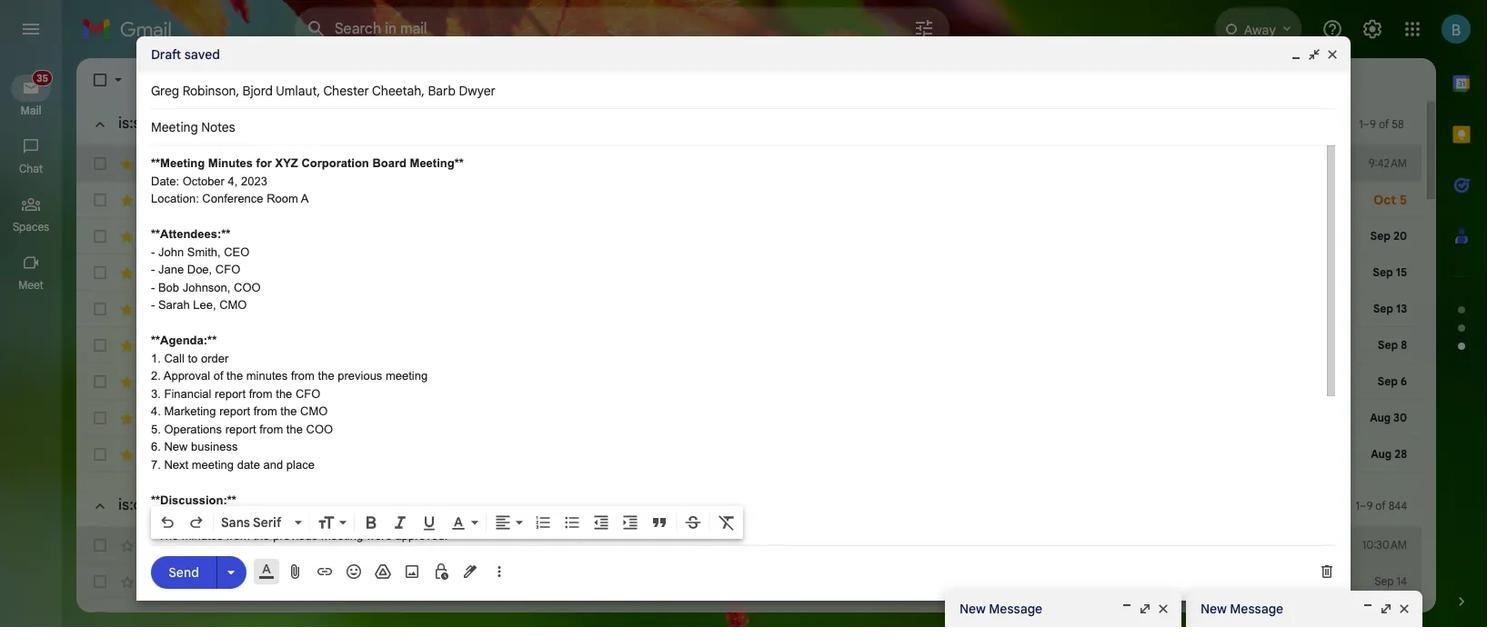 Task type: describe. For each thing, give the bounding box(es) containing it.
1 vertical spatial october
[[813, 538, 861, 554]]

peterson
[[660, 156, 711, 172]]

inbox for you've
[[359, 157, 386, 170]]

2 vertical spatial presented
[[212, 582, 265, 596]]

jane inside the **attendees:** - john smith, ceo - jane doe, cfo - bob johnson, coo - sarah lee, cmo
[[158, 263, 184, 277]]

showed
[[403, 547, 444, 561]]

jane inside "main content"
[[1291, 538, 1319, 554]]

1 vertical spatial was
[[235, 600, 256, 614]]

, left bjord
[[236, 83, 239, 99]]

coo inside **agenda:** 1. call to order 2. approval of the minutes from the previous meeting 3. financial report from the cfo 4. marketing report from the cmo 5. operations report from the coo 6. new business 7. next meeting date and place
[[306, 423, 333, 436]]

a inside row
[[1074, 538, 1082, 554]]

october inside date: october 4, 2023 location: conference room a
[[183, 174, 225, 188]]

lee,
[[193, 298, 216, 312]]

meeting left wings at bottom
[[386, 369, 428, 383]]

3 yelp row from the top
[[76, 437, 1422, 473]]

been
[[435, 156, 465, 172]]

is:drafts button
[[82, 488, 181, 525]]

2 vertical spatial report,
[[346, 582, 380, 596]]

notes
[[405, 538, 439, 554]]

4 the from the top
[[158, 565, 178, 578]]

umlaut
[[276, 83, 317, 99]]

main content containing is:starred
[[76, 58, 1488, 628]]

approval
[[164, 369, 210, 383]]

ceo inside "main content"
[[1253, 538, 1279, 554]]

draft for meeting notes
[[173, 538, 202, 554]]

2 the from the top
[[158, 529, 178, 543]]

, left barb
[[422, 83, 425, 99]]

2 hats from the left
[[394, 574, 420, 591]]

settings image
[[1362, 18, 1384, 40]]

john inside "main content"
[[1182, 538, 1211, 554]]

minimize image
[[1120, 602, 1135, 617]]

9 for is:starred
[[1371, 117, 1377, 131]]

yelp inland empire for sep 20
[[173, 228, 287, 245]]

1 vertical spatial date:
[[780, 538, 811, 554]]

2 yelp row from the top
[[76, 328, 1422, 364]]

, left the chester
[[317, 83, 320, 99]]

decisions.
[[1244, 156, 1301, 172]]

important because you marked it as important. switch for 13
[[146, 300, 164, 319]]

meeting left date
[[192, 458, 234, 472]]

inland right wings at bottom
[[528, 374, 567, 390]]

doe, inside the **attendees:** - john smith, ceo - jane doe, cfo - bob johnson, coo - sarah lee, cmo
[[187, 263, 212, 277]]

meeting down **discussion:**
[[182, 511, 224, 525]]

1 vertical spatial for
[[562, 538, 579, 554]]

mail, 35 unread messages image
[[30, 75, 51, 92]]

sans serif
[[221, 515, 282, 531]]

**discussion:**
[[151, 494, 237, 507]]

site,
[[913, 156, 937, 172]]

more options image
[[494, 563, 505, 582]]

me
[[225, 155, 243, 172]]

2 yelp from the top
[[173, 228, 199, 245]]

date: october 4, 2023 location: conference room a
[[151, 174, 309, 206]]

cmo inside the **attendees:** - john smith, ceo - jane doe, cfo - bob johnson, coo - sarah lee, cmo
[[219, 298, 247, 312]]

quote ‪(⌘⇧9)‬ image
[[651, 514, 669, 532]]

3 yelp inland empire row from the top
[[76, 400, 1422, 437]]

message for minimize icon
[[990, 602, 1043, 618]]

pulling
[[502, 574, 540, 591]]

2 vertical spatial you
[[590, 611, 611, 627]]

called
[[251, 511, 282, 525]]

insert photo image
[[403, 563, 421, 582]]

1 horizontal spatial location:
[[911, 538, 964, 554]]

cant
[[478, 611, 503, 627]]

that inside **discussion:** - the meeting was called to order at 10:00 am. - the minutes from the previous meeting were approved. - the cfo presented the financial report, which showed a 10% increase in revenue from the previous quarter. - the cmo presented the marketing report, which included a new social media campaign that will launch next week. - the coo presented the operations report, which included plans to streamline the production process. - new business was discussed, including the possibility of expanding into international markets.
[[620, 565, 640, 578]]

844
[[1389, 499, 1408, 513]]

operations
[[288, 582, 343, 596]]

1 vertical spatial you
[[458, 574, 479, 591]]

hey
[[407, 611, 428, 627]]

redo ‪(⌘y)‬ image
[[187, 514, 206, 532]]

4 yelp inland empire from the top
[[173, 410, 287, 427]]

2 data from the left
[[1368, 156, 1394, 172]]

bjord
[[243, 83, 273, 99]]

a inside date: october 4, 2023 location: conference room a
[[301, 192, 309, 206]]

sep 14 for hats - hats off to you for pulling that 2 hour presentation
[[1375, 575, 1408, 589]]

1 vertical spatial included
[[417, 582, 461, 596]]

0 horizontal spatial tableau
[[173, 155, 218, 172]]

meeting notes - **meeting minutes for xyz corporation board meeting** date: october 4, 2023  location: conference room a **attendees:** - john smith, ceo - jane doe,  cfo - bob johnson, co
[[355, 538, 1488, 554]]

indent more ‪(⌘])‬ image
[[622, 514, 640, 532]]

underline ‪(⌘u)‬ image
[[420, 515, 439, 533]]

ceo inside the **attendees:** - john smith, ceo - jane doe, cfo - bob johnson, coo - sarah lee, cmo
[[224, 245, 250, 259]]

1 vertical spatial previous
[[273, 529, 318, 543]]

new inside **agenda:** 1. call to order 2. approval of the minutes from the previous meeting 3. financial report from the cfo 4. marketing report from the cmo 5. operations report from the coo 6. new business 7. next meeting date and place
[[164, 440, 188, 454]]

location: inside date: october 4, 2023 location: conference room a
[[151, 192, 199, 206]]

co
[[1471, 538, 1488, 554]]

possibility
[[388, 600, 440, 614]]

empire for sep 20
[[244, 228, 287, 245]]

row containing tableau
[[76, 146, 1488, 182]]

new down meeting notes - **meeting minutes for xyz corporation board meeting** date: october 4, 2023  location: conference room a **attendees:** - john smith, ceo - jane doe,  cfo - bob johnson, co
[[960, 602, 986, 618]]

pop out image for draft saved
[[1308, 47, 1322, 62]]

meeting down at
[[321, 529, 363, 543]]

aug 28
[[1372, 448, 1408, 461]]

hcc!$8sh#dkhmc.
[[940, 156, 1051, 172]]

your
[[1215, 156, 1241, 172]]

sarah
[[158, 298, 190, 312]]

financial
[[164, 387, 212, 401]]

2 not important switch from the top
[[146, 264, 164, 282]]

financial
[[286, 547, 329, 561]]

6
[[1401, 375, 1408, 389]]

sep up pop out icon
[[1375, 575, 1395, 589]]

**attendees:** inside the **attendees:** - john smith, ceo - jane doe, cfo - bob johnson, coo - sarah lee, cmo
[[151, 228, 231, 241]]

launch
[[663, 565, 698, 578]]

4 yelp from the top
[[173, 301, 199, 318]]

draft saved dialog
[[137, 36, 1351, 628]]

chat
[[19, 162, 43, 176]]

9 for is:drafts
[[1367, 499, 1373, 513]]

0 vertical spatial report
[[215, 387, 246, 401]]

5 row from the top
[[76, 564, 1422, 601]]

4
[[246, 157, 253, 171]]

minimize image for draft saved
[[1290, 47, 1304, 62]]

2 yelp inland empire row from the top
[[76, 291, 1422, 328]]

row containing yelp inland empire
[[76, 364, 1422, 400]]

week.
[[727, 565, 758, 578]]

1 horizontal spatial 4,
[[865, 538, 875, 554]]

the inside row
[[843, 156, 862, 172]]

conference inside date: october 4, 2023 location: conference room a
[[202, 192, 264, 206]]

sans serif option
[[218, 514, 291, 532]]

and
[[264, 458, 283, 472]]

to down more options image
[[496, 582, 506, 596]]

more send options image
[[222, 564, 240, 582]]

1 for is:starred
[[1360, 117, 1364, 131]]

of left "844"
[[1376, 499, 1387, 513]]

approved.
[[395, 529, 448, 543]]

**agenda:** 1. call to order 2. approval of the minutes from the previous meeting 3. financial report from the cfo 4. marketing report from the cmo 5. operations report from the coo 6. new business 7. next meeting date and place
[[151, 334, 428, 472]]

date: inside date: october 4, 2023 location: conference room a
[[151, 174, 179, 188]]

14 for hats - hats off to you for pulling that 2 hour presentation
[[1397, 575, 1408, 589]]

4, inside date: october 4, 2023 location: conference room a
[[228, 174, 238, 188]]

minutes inside **discussion:** - the meeting was called to order at 10:00 am. - the minutes from the previous meeting were approved. - the cfo presented the financial report, which showed a 10% increase in revenue from the previous quarter. - the cmo presented the marketing report, which included a new social media campaign that will launch next week. - the coo presented the operations report, which included plans to streamline the production process. - new business was discussed, including the possibility of expanding into international markets.
[[182, 529, 223, 543]]

date
[[237, 458, 260, 472]]

new inside **discussion:** - the meeting was called to order at 10:00 am. - the minutes from the previous meeting were approved. - the cfo presented the financial report, which showed a 10% increase in revenue from the previous quarter. - the cmo presented the marketing report, which included a new social media campaign that will launch next week. - the coo presented the operations report, which included plans to streamline the production process. - new business was discussed, including the possibility of expanding into international markets.
[[158, 600, 182, 614]]

1 yelp row from the top
[[76, 255, 1422, 291]]

1 vertical spatial report,
[[344, 565, 378, 578]]

sep 20
[[1371, 229, 1408, 243]]

formatting options toolbar
[[151, 507, 744, 540]]

sep left close image
[[1375, 612, 1395, 625]]

is:drafts
[[118, 497, 174, 515]]

empire for sep 13
[[244, 301, 287, 318]]

cfo down 1 – 9 of 844
[[1352, 538, 1378, 554]]

of inside **discussion:** - the meeting was called to order at 10:00 am. - the minutes from the previous meeting were approved. - the cfo presented the financial report, which showed a 10% increase in revenue from the previous quarter. - the cmo presented the marketing report, which included a new social media campaign that will launch next week. - the coo presented the operations report, which included plans to streamline the production process. - new business was discussed, including the possibility of expanding into international markets.
[[443, 600, 453, 614]]

of inside **agenda:** 1. call to order 2. approval of the minutes from the previous meeting 3. financial report from the cfo 4. marketing report from the cmo 5. operations report from the coo 6. new business 7. next meeting date and place
[[214, 369, 223, 383]]

insert signature image
[[461, 563, 480, 582]]

0 horizontal spatial a
[[447, 547, 454, 561]]

1 important because you marked it as important. switch from the top
[[146, 155, 164, 173]]

revenue
[[545, 547, 588, 561]]

italic ‪(⌘i)‬ image
[[391, 514, 410, 532]]

1 vertical spatial presented
[[213, 565, 265, 578]]

to right called
[[286, 511, 296, 525]]

sep 13
[[1374, 302, 1408, 316]]

is:starred
[[118, 115, 183, 133]]

yelp inland empire for sep 6
[[173, 374, 287, 390]]

like
[[614, 611, 633, 627]]

inbox for fingerlickin'
[[359, 375, 386, 389]]

aug for yelp
[[1372, 448, 1393, 461]]

6.
[[151, 440, 161, 454]]

empire for sep 6
[[244, 374, 287, 390]]

1 data from the left
[[1130, 156, 1156, 172]]

room inside row
[[1038, 538, 1071, 554]]

sep left 15 on the right
[[1374, 266, 1394, 279]]

2 horizontal spatial tableau
[[865, 156, 910, 172]]

toggle confidential mode image
[[432, 563, 450, 582]]

0 horizontal spatial in
[[514, 374, 525, 390]]

dwyer
[[459, 83, 496, 99]]

new
[[472, 565, 493, 578]]

2 horizontal spatial previous
[[637, 547, 682, 561]]

5 yelp from the top
[[173, 338, 199, 354]]

invited
[[738, 156, 777, 172]]

to left inform
[[1159, 156, 1171, 172]]

3 not important switch from the top
[[146, 337, 164, 355]]

8
[[1402, 339, 1408, 352]]

cmo inside **agenda:** 1. call to order 2. approval of the minutes from the previous meeting 3. financial report from the cfo 4. marketing report from the cmo 5. operations report from the coo 6. new business 7. next meeting date and place
[[300, 405, 328, 419]]

0 vertical spatial report,
[[332, 547, 367, 561]]

social
[[497, 565, 527, 578]]

hour
[[580, 574, 607, 591]]

0 vertical spatial presented
[[210, 547, 263, 561]]

meet heading
[[0, 278, 62, 293]]

robinson
[[183, 83, 236, 99]]

sep 6
[[1378, 375, 1408, 389]]

pop out image
[[1380, 602, 1394, 617]]

cell for sep 13
[[355, 300, 1331, 319]]

off
[[424, 574, 440, 591]]

2023 inside "main content"
[[879, 538, 907, 554]]

1 vertical spatial report
[[219, 405, 250, 419]]

10%
[[457, 547, 481, 561]]

invited
[[468, 156, 507, 172]]

0 vertical spatial was
[[227, 511, 248, 525]]

0 vertical spatial included
[[415, 565, 459, 578]]

30
[[1394, 411, 1408, 425]]

10:00
[[343, 511, 372, 525]]

do
[[572, 611, 587, 627]]

corporation inside row
[[607, 538, 677, 554]]

1 vertical spatial which
[[381, 565, 411, 578]]

draft for hats
[[173, 574, 202, 591]]

8 not important switch from the top
[[146, 610, 164, 628]]

cmo inside **discussion:** - the meeting was called to order at 10:00 am. - the minutes from the previous meeting were approved. - the cfo presented the financial report, which showed a 10% increase in revenue from the previous quarter. - the cmo presented the marketing report, which included a new social media campaign that will launch next week. - the coo presented the operations report, which included plans to streamline the production process. - new business was discussed, including the possibility of expanding into international markets.
[[182, 565, 209, 578]]

bold ‪(⌘b)‬ image
[[362, 514, 380, 532]]

1 hats from the left
[[355, 574, 381, 591]]

close image for new message
[[1157, 602, 1171, 617]]

1 – 9 of 844
[[1356, 499, 1408, 513]]

inland down financial
[[202, 410, 241, 427]]

sans
[[221, 515, 250, 531]]

minimize image for new message
[[1361, 602, 1376, 617]]

2 vertical spatial which
[[384, 582, 414, 596]]

sep left 8
[[1379, 339, 1399, 352]]

indent less ‪(⌘[)‬ image
[[592, 514, 611, 532]]

hats - hats off to you for pulling that 2 hour presentation
[[355, 574, 683, 591]]

refresh image
[[146, 71, 164, 89]]

6 row from the top
[[76, 601, 1422, 628]]

58
[[1393, 117, 1405, 131]]

fingerlickin'
[[395, 374, 471, 390]]

insert link ‪(⌘k)‬ image
[[316, 563, 334, 582]]

increase
[[484, 547, 529, 561]]

james peterson has invited you to join the tableau site, hcc!$8sh#dkhmc.  interact with data to inform your decisions. customize data visualizations  to
[[619, 156, 1488, 172]]

plans
[[465, 582, 493, 596]]

14 for turtles - hey ximmy i cant remember, do you like turtles?
[[1397, 612, 1408, 625]]

3.
[[151, 387, 161, 401]]

1 horizontal spatial tableau
[[524, 156, 570, 172]]

attach files image
[[287, 563, 305, 582]]

**meeting inside message body text field
[[151, 157, 205, 170]]

wings
[[474, 374, 510, 390]]

– for is:starred
[[1364, 117, 1371, 131]]

will
[[643, 565, 660, 578]]

cell for sep 8
[[355, 337, 1331, 355]]

marketing
[[164, 405, 216, 419]]

turtles - hey ximmy i cant remember, do you like turtles?
[[355, 611, 681, 627]]

previous inside **agenda:** 1. call to order 2. approval of the minutes from the previous meeting 3. financial report from the cfo 4. marketing report from the cmo 5. operations report from the coo 6. new business 7. next meeting date and place
[[338, 369, 383, 383]]

9:42 am
[[1369, 157, 1408, 170]]

bulleted list ‪(⌘⇧8)‬ image
[[563, 514, 582, 532]]

7 yelp from the top
[[173, 410, 199, 427]]

0 horizontal spatial that
[[543, 574, 567, 591]]



Task type: locate. For each thing, give the bounding box(es) containing it.
3 row from the top
[[76, 364, 1422, 400]]

with
[[1102, 156, 1127, 172]]

0 vertical spatial in
[[514, 374, 525, 390]]

inbox left fingerlickin'
[[359, 375, 386, 389]]

search in mail image
[[300, 13, 333, 46]]

room inside date: october 4, 2023 location: conference room a
[[267, 192, 298, 206]]

0 vertical spatial 1
[[1360, 117, 1364, 131]]

previous up the will
[[637, 547, 682, 561]]

6 not important switch from the top
[[146, 537, 164, 555]]

1.
[[151, 352, 161, 365]]

yelp down date: october 4, 2023 location: conference room a
[[173, 228, 199, 245]]

yelp down financial
[[173, 410, 199, 427]]

2 cell from the top
[[355, 264, 1331, 282]]

**attendees:** - john smith, ceo - jane doe, cfo - bob johnson, coo - sarah lee, cmo
[[151, 228, 261, 312]]

row
[[76, 146, 1488, 182], [76, 182, 1422, 218], [76, 364, 1422, 400], [76, 528, 1488, 564], [76, 564, 1422, 601], [76, 601, 1422, 628]]

you right do
[[590, 611, 611, 627]]

1 horizontal spatial room
[[1038, 538, 1071, 554]]

spaces
[[13, 220, 49, 234]]

**meeting down "is:starred"
[[151, 157, 205, 170]]

1 horizontal spatial data
[[1368, 156, 1394, 172]]

1 yelp inland empire from the top
[[173, 228, 287, 245]]

1 vertical spatial **meeting
[[451, 538, 510, 554]]

board down strikethrough ‪(⌘⇧x)‬ icon
[[680, 538, 715, 554]]

production
[[587, 582, 642, 596]]

board inside "main content"
[[680, 538, 715, 554]]

order inside **discussion:** - the meeting was called to order at 10:00 am. - the minutes from the previous meeting were approved. - the cfo presented the financial report, which showed a 10% increase in revenue from the previous quarter. - the cmo presented the marketing report, which included a new social media campaign that will launch next week. - the coo presented the operations report, which included plans to streamline the production process. - new business was discussed, including the possibility of expanding into international markets.
[[299, 511, 326, 525]]

am.
[[376, 511, 395, 525]]

bob up sarah
[[158, 281, 179, 294]]

inland up marketing
[[202, 374, 241, 390]]

0 vertical spatial meeting**
[[410, 157, 464, 170]]

14 up close image
[[1397, 575, 1408, 589]]

presentation
[[610, 574, 683, 591]]

1 vertical spatial corporation
[[607, 538, 677, 554]]

into
[[514, 600, 533, 614]]

important because you marked it as important. switch
[[146, 155, 164, 173], [146, 228, 164, 246], [146, 300, 164, 319], [146, 373, 164, 391]]

2023 inside date: october 4, 2023 location: conference room a
[[241, 174, 267, 188]]

sep 15
[[1374, 266, 1408, 279]]

0 vertical spatial 14
[[1397, 575, 1408, 589]]

doe, inside "main content"
[[1322, 538, 1349, 554]]

aug for yelp inland empire
[[1371, 411, 1391, 425]]

0 vertical spatial coo
[[234, 281, 261, 294]]

pop out image for new message
[[1138, 602, 1153, 617]]

has
[[715, 156, 735, 172]]

1 for is:drafts
[[1356, 499, 1361, 513]]

close image
[[1398, 602, 1412, 617]]

tableau left the cloud
[[524, 156, 570, 172]]

pop out image
[[1308, 47, 1322, 62], [1138, 602, 1153, 617]]

0 vertical spatial john
[[158, 245, 184, 259]]

cfo up send at the bottom left of page
[[182, 547, 207, 561]]

1 14 from the top
[[1397, 575, 1408, 589]]

campaign
[[566, 565, 617, 578]]

aug left 30
[[1371, 411, 1391, 425]]

–
[[1364, 117, 1371, 131], [1361, 499, 1367, 513]]

meeting** inside row
[[718, 538, 777, 554]]

**discussion:** - the meeting was called to order at 10:00 am. - the minutes from the previous meeting were approved. - the cfo presented the financial report, which showed a 10% increase in revenue from the previous quarter. - the cmo presented the marketing report, which included a new social media campaign that will launch next week. - the coo presented the operations report, which included plans to streamline the production process. - new business was discussed, including the possibility of expanding into international markets.
[[151, 494, 758, 614]]

2 yelp inland empire from the top
[[173, 301, 287, 318]]

in up the media on the left
[[532, 547, 541, 561]]

3 yelp inland empire from the top
[[173, 374, 287, 390]]

not important switch up sarah
[[146, 264, 164, 282]]

that left 2
[[543, 574, 567, 591]]

xyz inside "main content"
[[582, 538, 604, 554]]

date: right quarter.
[[780, 538, 811, 554]]

2 new message from the left
[[1201, 602, 1284, 618]]

new
[[164, 440, 188, 454], [158, 600, 182, 614], [960, 602, 986, 618], [1201, 602, 1227, 618]]

bob
[[158, 281, 179, 294], [1390, 538, 1413, 554]]

sep 14 for turtles - hey ximmy i cant remember, do you like turtles?
[[1375, 612, 1408, 625]]

2 vertical spatial yelp row
[[76, 437, 1422, 473]]

join
[[819, 156, 839, 172]]

0 vertical spatial xyz
[[275, 157, 298, 170]]

interact
[[1055, 156, 1099, 172]]

which down insert photo
[[384, 582, 414, 596]]

0 horizontal spatial a
[[301, 192, 309, 206]]

operations
[[164, 423, 222, 436]]

Search in mail search field
[[295, 7, 950, 51]]

report right financial
[[215, 387, 246, 401]]

2 inbox from the top
[[359, 375, 386, 389]]

1 horizontal spatial minimize image
[[1361, 602, 1376, 617]]

xyz right the 4
[[275, 157, 298, 170]]

1 vertical spatial –
[[1361, 499, 1367, 513]]

report, up 'insert emoji ‪(⌘⇧2)‬' image
[[332, 547, 367, 561]]

insert files using drive image
[[374, 563, 392, 582]]

1 horizontal spatial previous
[[338, 369, 383, 383]]

in
[[514, 374, 525, 390], [532, 547, 541, 561]]

media
[[530, 565, 562, 578]]

jane up sarah
[[158, 263, 184, 277]]

row containing yelp
[[76, 182, 1422, 218]]

1 vertical spatial coo
[[306, 423, 333, 436]]

**attendees:** down date: october 4, 2023 location: conference room a
[[151, 228, 231, 241]]

included down toggle confidential mode image
[[417, 582, 461, 596]]

data up oct
[[1368, 156, 1394, 172]]

2 message from the left
[[1231, 602, 1284, 618]]

meet
[[18, 278, 44, 292]]

0 horizontal spatial message
[[990, 602, 1043, 618]]

yelp down call on the left bottom of the page
[[173, 374, 199, 390]]

1 left 58
[[1360, 117, 1364, 131]]

marketing
[[288, 565, 340, 578]]

location:
[[151, 192, 199, 206], [911, 538, 964, 554]]

data right with
[[1130, 156, 1156, 172]]

report, down 'insert emoji ‪(⌘⇧2)‬' image
[[346, 582, 380, 596]]

process.
[[645, 582, 690, 596]]

data
[[1130, 156, 1156, 172], [1368, 156, 1394, 172]]

inland for sep 6
[[202, 374, 241, 390]]

3 the from the top
[[158, 547, 178, 561]]

cloud
[[573, 156, 607, 172]]

0 vertical spatial cmo
[[219, 298, 247, 312]]

meeting
[[386, 369, 428, 383], [192, 458, 234, 472], [182, 511, 224, 525], [321, 529, 363, 543]]

tableau left me
[[173, 155, 218, 172]]

important because you marked it as important. switch down 1.
[[146, 373, 164, 391]]

yelp inland empire up marketing
[[173, 374, 287, 390]]

5.
[[151, 423, 161, 436]]

1 horizontal spatial jane
[[1291, 538, 1319, 554]]

28
[[1395, 448, 1408, 461]]

0 horizontal spatial room
[[267, 192, 298, 206]]

1 not important switch from the top
[[146, 191, 164, 209]]

0 horizontal spatial meeting**
[[410, 157, 464, 170]]

insert emoji ‪(⌘⇧2)‬ image
[[345, 563, 363, 582]]

0 vertical spatial for
[[256, 157, 272, 170]]

3 cell from the top
[[355, 300, 1331, 319]]

inbox you've been invited to tableau cloud
[[359, 156, 607, 172]]

1 vertical spatial 9
[[1367, 499, 1373, 513]]

of right approval
[[214, 369, 223, 383]]

20
[[1394, 229, 1408, 243]]

report right marketing
[[219, 405, 250, 419]]

1 vertical spatial bob
[[1390, 538, 1413, 554]]

1 yelp from the top
[[173, 192, 199, 208]]

2 sep 14 from the top
[[1375, 612, 1408, 625]]

cfo inside **discussion:** - the meeting was called to order at 10:00 am. - the minutes from the previous meeting were approved. - the cfo presented the financial report, which showed a 10% increase in revenue from the previous quarter. - the cmo presented the marketing report, which included a new social media campaign that will launch next week. - the coo presented the operations report, which included plans to streamline the production process. - new business was discussed, including the possibility of expanding into international markets.
[[182, 547, 207, 561]]

1 yelp inland empire row from the top
[[76, 218, 1422, 255]]

1 horizontal spatial corporation
[[607, 538, 677, 554]]

sep left 20
[[1371, 229, 1391, 243]]

1 horizontal spatial smith,
[[1214, 538, 1250, 554]]

0 horizontal spatial johnson,
[[183, 281, 231, 294]]

0 horizontal spatial john
[[158, 245, 184, 259]]

bob inside the **attendees:** - john smith, ceo - jane doe, cfo - bob johnson, coo - sarah lee, cmo
[[158, 281, 179, 294]]

send
[[169, 565, 199, 581]]

not important switch down 3.
[[146, 410, 164, 428]]

new message for minimize icon
[[960, 602, 1043, 618]]

1 vertical spatial minutes
[[182, 529, 223, 543]]

1 sep 14 from the top
[[1375, 575, 1408, 589]]

-
[[151, 245, 155, 259], [151, 263, 155, 277], [151, 281, 155, 294], [151, 298, 155, 312], [151, 511, 155, 525], [151, 529, 155, 543], [442, 538, 448, 554], [1174, 538, 1180, 554], [1282, 538, 1288, 554], [1381, 538, 1387, 554], [151, 547, 155, 561], [151, 565, 155, 578], [385, 574, 391, 591], [151, 582, 155, 596], [151, 600, 155, 614], [398, 611, 404, 627]]

of left 58
[[1380, 117, 1390, 131]]

15
[[1397, 266, 1408, 279]]

cell for sep 20
[[355, 228, 1331, 246]]

i
[[471, 611, 474, 627]]

corporation down indent more ‪(⌘])‬ image at the left bottom
[[607, 538, 677, 554]]

doe,
[[187, 263, 212, 277], [1322, 538, 1349, 554]]

important because you marked it as important. switch for 6
[[146, 373, 164, 391]]

was down more send options image
[[235, 600, 256, 614]]

remove formatting ‪(⌘\)‬ image
[[718, 514, 736, 532]]

0 vertical spatial –
[[1364, 117, 1371, 131]]

1 horizontal spatial minutes
[[514, 538, 559, 554]]

yelp inland empire up **agenda:**
[[173, 301, 287, 318]]

mail heading
[[0, 104, 62, 118]]

included down showed
[[415, 565, 459, 578]]

– for is:drafts
[[1361, 499, 1367, 513]]

1 vertical spatial xyz
[[582, 538, 604, 554]]

international
[[536, 600, 601, 614]]

important because you marked it as important. switch down "is:starred"
[[146, 155, 164, 173]]

4 cell from the top
[[355, 337, 1331, 355]]

2 vertical spatial for
[[482, 574, 498, 591]]

2 horizontal spatial for
[[562, 538, 579, 554]]

minimize image
[[1290, 47, 1304, 62], [1361, 602, 1376, 617]]

text color image
[[450, 515, 468, 533]]

aug inside yelp row
[[1372, 448, 1393, 461]]

1 vertical spatial business
[[185, 600, 232, 614]]

sep 14 up pop out icon
[[1375, 575, 1408, 589]]

turtles?
[[636, 611, 681, 627]]

was
[[227, 511, 248, 525], [235, 600, 256, 614]]

navigation
[[0, 58, 64, 628]]

report up date
[[225, 423, 256, 436]]

0 horizontal spatial **attendees:**
[[151, 228, 231, 241]]

draft left more send options image
[[173, 574, 202, 591]]

johnson, inside row
[[1416, 538, 1468, 554]]

inbox inside inbox you've been invited to tableau cloud
[[359, 157, 386, 170]]

in inside **discussion:** - the meeting was called to order at 10:00 am. - the minutes from the previous meeting were approved. - the cfo presented the financial report, which showed a 10% increase in revenue from the previous quarter. - the cmo presented the marketing report, which included a new social media campaign that will launch next week. - the coo presented the operations report, which included plans to streamline the production process. - new business was discussed, including the possibility of expanding into international markets.
[[532, 547, 541, 561]]

undo ‪(⌘z)‬ image
[[158, 514, 177, 532]]

1 horizontal spatial minutes
[[246, 369, 288, 383]]

cmo right lee,
[[219, 298, 247, 312]]

sep 8
[[1379, 339, 1408, 352]]

discussed,
[[260, 600, 315, 614]]

board inside message body text field
[[373, 157, 407, 170]]

1 horizontal spatial bob
[[1390, 538, 1413, 554]]

9 left "844"
[[1367, 499, 1373, 513]]

business inside **discussion:** - the meeting was called to order at 10:00 am. - the minutes from the previous meeting were approved. - the cfo presented the financial report, which showed a 10% increase in revenue from the previous quarter. - the cmo presented the marketing report, which included a new social media campaign that will launch next week. - the coo presented the operations report, which included plans to streamline the production process. - new business was discussed, including the possibility of expanding into international markets.
[[185, 600, 232, 614]]

not important switch
[[146, 191, 164, 209], [146, 264, 164, 282], [146, 337, 164, 355], [146, 410, 164, 428], [146, 446, 164, 464], [146, 537, 164, 555], [146, 573, 164, 592], [146, 610, 164, 628]]

minutes
[[208, 157, 253, 170], [514, 538, 559, 554]]

not important switch left next
[[146, 446, 164, 464]]

message
[[990, 602, 1043, 618], [1231, 602, 1284, 618]]

0 horizontal spatial order
[[201, 352, 229, 365]]

for inside message body text field
[[256, 157, 272, 170]]

previous
[[338, 369, 383, 383], [273, 529, 318, 543], [637, 547, 682, 561]]

0 horizontal spatial board
[[373, 157, 407, 170]]

1 row from the top
[[76, 146, 1488, 182]]

1 vertical spatial cmo
[[300, 405, 328, 419]]

0 vertical spatial doe,
[[187, 263, 212, 277]]

streamline
[[509, 582, 564, 596]]

close image for draft saved
[[1326, 47, 1341, 62]]

new message for new message's minimize image
[[1201, 602, 1284, 618]]

smith,
[[187, 245, 221, 259], [1214, 538, 1250, 554]]

smith, inside row
[[1214, 538, 1250, 554]]

yelp down "operations"
[[173, 447, 199, 463]]

1 horizontal spatial date:
[[780, 538, 811, 554]]

1 vertical spatial a
[[462, 565, 468, 578]]

4.
[[151, 405, 161, 419]]

8 yelp from the top
[[173, 447, 199, 463]]

0 horizontal spatial date:
[[151, 174, 179, 188]]

1 vertical spatial minimize image
[[1361, 602, 1376, 617]]

visualizations
[[1398, 156, 1474, 172]]

doe, up discard draft ‪(⌘⇧d)‬ icon
[[1322, 538, 1349, 554]]

ximmy
[[431, 611, 468, 627]]

to right visualizations
[[1478, 156, 1488, 172]]

10:30 am
[[1363, 539, 1408, 552]]

you right invited
[[780, 156, 801, 172]]

0 vertical spatial a
[[301, 192, 309, 206]]

1 horizontal spatial a
[[462, 565, 468, 578]]

date: down tableau , me 4
[[151, 174, 179, 188]]

important because you marked it as important. switch for 20
[[146, 228, 164, 246]]

1 horizontal spatial new message
[[1201, 602, 1284, 618]]

call
[[164, 352, 185, 365]]

1 left "844"
[[1356, 499, 1361, 513]]

remember,
[[506, 611, 568, 627]]

**meeting minutes for xyz corporation board meeting**
[[151, 157, 464, 170]]

draft down send at the bottom left of page
[[173, 611, 202, 627]]

navigation containing mail
[[0, 58, 64, 628]]

of
[[1380, 117, 1390, 131], [214, 369, 223, 383], [1376, 499, 1387, 513], [443, 600, 453, 614]]

business inside **agenda:** 1. call to order 2. approval of the minutes from the previous meeting 3. financial report from the cfo 4. marketing report from the cmo 5. operations report from the coo 6. new business 7. next meeting date and place
[[191, 440, 238, 454]]

2 horizontal spatial cmo
[[300, 405, 328, 419]]

draft for turtles
[[173, 611, 202, 627]]

1 vertical spatial jane
[[1291, 538, 1319, 554]]

important because you marked it as important. switch up **agenda:**
[[146, 300, 164, 319]]

1 horizontal spatial close image
[[1326, 47, 1341, 62]]

14 right pop out icon
[[1397, 612, 1408, 625]]

0 vertical spatial order
[[201, 352, 229, 365]]

1 the from the top
[[158, 511, 178, 525]]

1 horizontal spatial **meeting
[[451, 538, 510, 554]]

2 vertical spatial cmo
[[182, 565, 209, 578]]

cell for sep 15
[[355, 264, 1331, 282]]

0 horizontal spatial cmo
[[182, 565, 209, 578]]

minutes up date: october 4, 2023 location: conference room a
[[208, 157, 253, 170]]

main content
[[76, 58, 1488, 628]]

inbox fingerlickin' wings in inland empire
[[359, 374, 614, 390]]

1 vertical spatial ceo
[[1253, 538, 1279, 554]]

chat heading
[[0, 162, 62, 177]]

discard draft ‪(⌘⇧d)‬ image
[[1319, 563, 1337, 582]]

5
[[1400, 192, 1408, 208]]

oct
[[1374, 192, 1397, 208]]

0 vertical spatial a
[[447, 547, 454, 561]]

meeting**
[[410, 157, 464, 170], [718, 538, 777, 554]]

send button
[[151, 556, 217, 589]]

0 horizontal spatial minimize image
[[1290, 47, 1304, 62]]

new right minimize icon
[[1201, 602, 1227, 618]]

yelp up **agenda:**
[[173, 301, 199, 318]]

0 vertical spatial conference
[[202, 192, 264, 206]]

inland for sep 13
[[202, 301, 241, 318]]

minutes
[[246, 369, 288, 383], [182, 529, 223, 543]]

that
[[620, 565, 640, 578], [543, 574, 567, 591]]

smith, inside the **attendees:** - john smith, ceo - jane doe, cfo - bob johnson, coo - sarah lee, cmo
[[187, 245, 221, 259]]

yelp down tableau , me 4
[[173, 192, 199, 208]]

0 vertical spatial you
[[780, 156, 801, 172]]

6 yelp from the top
[[173, 374, 199, 390]]

tab list
[[1437, 58, 1488, 562]]

5 the from the top
[[158, 582, 178, 596]]

coo inside the **attendees:** - john smith, ceo - jane doe, cfo - bob johnson, coo - sarah lee, cmo
[[234, 281, 261, 294]]

to right invited
[[510, 156, 522, 172]]

0 vertical spatial ceo
[[224, 245, 250, 259]]

0 vertical spatial location:
[[151, 192, 199, 206]]

presented down sans
[[213, 565, 265, 578]]

0 vertical spatial 4,
[[228, 174, 238, 188]]

yelp inland empire row
[[76, 218, 1422, 255], [76, 291, 1422, 328], [76, 400, 1422, 437]]

for
[[256, 157, 272, 170], [562, 538, 579, 554], [482, 574, 498, 591]]

numbered list ‪(⌘⇧7)‬ image
[[534, 514, 552, 532]]

order up approval
[[201, 352, 229, 365]]

2 vertical spatial report
[[225, 423, 256, 436]]

1 new message from the left
[[960, 602, 1043, 618]]

advanced search options image
[[906, 10, 943, 46]]

1 vertical spatial sep 14
[[1375, 612, 1408, 625]]

1 message from the left
[[990, 602, 1043, 618]]

1 vertical spatial 1
[[1356, 499, 1361, 513]]

yelp inland empire down date: october 4, 2023 location: conference room a
[[173, 228, 287, 245]]

johnson, up lee,
[[183, 281, 231, 294]]

hats left off on the left of page
[[394, 574, 420, 591]]

inland for sep 20
[[202, 228, 241, 245]]

1 horizontal spatial in
[[532, 547, 541, 561]]

yelp up sarah
[[173, 265, 199, 281]]

close image
[[1326, 47, 1341, 62], [1157, 602, 1171, 617]]

0 vertical spatial corporation
[[302, 157, 369, 170]]

**attendees:** inside "main content"
[[1086, 538, 1171, 554]]

cmo up place
[[300, 405, 328, 419]]

1 horizontal spatial hats
[[394, 574, 420, 591]]

order left at
[[299, 511, 326, 525]]

mail
[[20, 104, 42, 117]]

new message
[[960, 602, 1043, 618], [1201, 602, 1284, 618]]

1 cell from the top
[[355, 228, 1331, 246]]

Subject field
[[151, 118, 1337, 137]]

conference
[[202, 192, 264, 206], [967, 538, 1035, 554]]

doe, up lee,
[[187, 263, 212, 277]]

business down "operations"
[[191, 440, 238, 454]]

1 vertical spatial location:
[[911, 538, 964, 554]]

4 row from the top
[[76, 528, 1488, 564]]

1 horizontal spatial doe,
[[1322, 538, 1349, 554]]

1 vertical spatial close image
[[1157, 602, 1171, 617]]

markets.
[[604, 600, 650, 614]]

corporation inside message body text field
[[302, 157, 369, 170]]

important because you marked it as important. switch up sarah
[[146, 228, 164, 246]]

draft up refresh icon at top
[[151, 46, 181, 63]]

aug inside the yelp inland empire row
[[1371, 411, 1391, 425]]

0 vertical spatial yelp inland empire row
[[76, 218, 1422, 255]]

spaces heading
[[0, 220, 62, 235]]

9 left 58
[[1371, 117, 1377, 131]]

john inside the **attendees:** - john smith, ceo - jane doe, cfo - bob johnson, coo - sarah lee, cmo
[[158, 245, 184, 259]]

Message Body text field
[[151, 155, 1322, 628]]

4 important because you marked it as important. switch from the top
[[146, 373, 164, 391]]

cfo up lee,
[[216, 263, 240, 277]]

yelp inland empire for sep 13
[[173, 301, 287, 318]]

hats up including
[[355, 574, 381, 591]]

to
[[510, 156, 522, 172], [804, 156, 816, 172], [1159, 156, 1171, 172], [1478, 156, 1488, 172], [188, 352, 198, 365], [286, 511, 296, 525], [443, 574, 455, 591], [496, 582, 506, 596]]

draft down the redo ‪(⌘y)‬ icon
[[173, 538, 202, 554]]

3 important because you marked it as important. switch from the top
[[146, 300, 164, 319]]

strikethrough ‪(⌘⇧x)‬ image
[[684, 514, 703, 532]]

minutes right approval
[[246, 369, 288, 383]]

sep
[[1371, 229, 1391, 243], [1374, 266, 1394, 279], [1374, 302, 1394, 316], [1379, 339, 1399, 352], [1378, 375, 1399, 389], [1375, 575, 1395, 589], [1375, 612, 1395, 625]]

2 important because you marked it as important. switch from the top
[[146, 228, 164, 246]]

to right off on the left of page
[[443, 574, 455, 591]]

board
[[373, 157, 407, 170], [680, 538, 715, 554]]

to inside **agenda:** 1. call to order 2. approval of the minutes from the previous meeting 3. financial report from the cfo 4. marketing report from the cmo 5. operations report from the coo 6. new business 7. next meeting date and place
[[188, 352, 198, 365]]

sep left 13 on the right of page
[[1374, 302, 1394, 316]]

meeting** inside message body text field
[[410, 157, 464, 170]]

1 vertical spatial 4,
[[865, 538, 875, 554]]

3 yelp from the top
[[173, 265, 199, 281]]

message for new message's minimize image
[[1231, 602, 1284, 618]]

turtles
[[355, 611, 395, 627]]

1 horizontal spatial xyz
[[582, 538, 604, 554]]

the
[[843, 156, 862, 172], [227, 369, 243, 383], [318, 369, 335, 383], [276, 387, 292, 401], [281, 405, 297, 419], [287, 423, 303, 436], [253, 529, 270, 543], [266, 547, 282, 561], [618, 547, 634, 561], [269, 565, 285, 578], [268, 582, 284, 596], [567, 582, 584, 596], [369, 600, 385, 614]]

2 vertical spatial coo
[[182, 582, 209, 596]]

1 vertical spatial john
[[1182, 538, 1211, 554]]

cfo inside **agenda:** 1. call to order 2. approval of the minutes from the previous meeting 3. financial report from the cfo 4. marketing report from the cmo 5. operations report from the coo 6. new business 7. next meeting date and place
[[296, 387, 321, 401]]

yelp inland empire
[[173, 228, 287, 245], [173, 301, 287, 318], [173, 374, 287, 390], [173, 410, 287, 427]]

0 vertical spatial bob
[[158, 281, 179, 294]]

tableau left the site,
[[865, 156, 910, 172]]

7 not important switch from the top
[[146, 573, 164, 592]]

to left join at right top
[[804, 156, 816, 172]]

1
[[1360, 117, 1364, 131], [1356, 499, 1361, 513]]

draft inside 'dialog'
[[151, 46, 181, 63]]

1 horizontal spatial for
[[482, 574, 498, 591]]

cmo left more send options image
[[182, 565, 209, 578]]

2
[[570, 574, 577, 591]]

0 vertical spatial aug
[[1371, 411, 1391, 425]]

, left me
[[218, 155, 222, 172]]

xyz inside message body text field
[[275, 157, 298, 170]]

were
[[367, 529, 392, 543]]

1 vertical spatial **attendees:**
[[1086, 538, 1171, 554]]

inbox inside inbox fingerlickin' wings in inland empire
[[359, 375, 386, 389]]

greg
[[151, 83, 179, 99]]

board left been
[[373, 157, 407, 170]]

business down more send options image
[[185, 600, 232, 614]]

minutes inside message body text field
[[208, 157, 253, 170]]

order inside **agenda:** 1. call to order 2. approval of the minutes from the previous meeting 3. financial report from the cfo 4. marketing report from the cmo 5. operations report from the coo 6. new business 7. next meeting date and place
[[201, 352, 229, 365]]

you
[[780, 156, 801, 172], [458, 574, 479, 591], [590, 611, 611, 627]]

5 not important switch from the top
[[146, 446, 164, 464]]

bob down "844"
[[1390, 538, 1413, 554]]

0 vertical spatial which
[[370, 547, 400, 561]]

in right wings at bottom
[[514, 374, 525, 390]]

2 row from the top
[[76, 182, 1422, 218]]

0 vertical spatial minutes
[[246, 369, 288, 383]]

1 vertical spatial in
[[532, 547, 541, 561]]

cfo inside the **attendees:** - john smith, ceo - jane doe, cfo - bob johnson, coo - sarah lee, cmo
[[216, 263, 240, 277]]

1 – 9 of 58
[[1360, 117, 1405, 131]]

4 not important switch from the top
[[146, 410, 164, 428]]

0 horizontal spatial coo
[[182, 582, 209, 596]]

0 horizontal spatial close image
[[1157, 602, 1171, 617]]

, inside row
[[218, 155, 222, 172]]

presented up more send options image
[[210, 547, 263, 561]]

1 horizontal spatial october
[[813, 538, 861, 554]]

expanding
[[456, 600, 511, 614]]

1 vertical spatial conference
[[967, 538, 1035, 554]]

place
[[287, 458, 315, 472]]

2 14 from the top
[[1397, 612, 1408, 625]]

minutes inside **agenda:** 1. call to order 2. approval of the minutes from the previous meeting 3. financial report from the cfo 4. marketing report from the cmo 5. operations report from the coo 6. new business 7. next meeting date and place
[[246, 369, 288, 383]]

coo inside **discussion:** - the meeting was called to order at 10:00 am. - the minutes from the previous meeting were approved. - the cfo presented the financial report, which showed a 10% increase in revenue from the previous quarter. - the cmo presented the marketing report, which included a new social media campaign that will launch next week. - the coo presented the operations report, which included plans to streamline the production process. - new business was discussed, including the possibility of expanding into international markets.
[[182, 582, 209, 596]]

yelp row
[[76, 255, 1422, 291], [76, 328, 1422, 364], [76, 437, 1422, 473]]

which down were
[[370, 547, 400, 561]]

that left the will
[[620, 565, 640, 578]]

cell
[[355, 228, 1331, 246], [355, 264, 1331, 282], [355, 300, 1331, 319], [355, 337, 1331, 355]]

0 horizontal spatial you
[[458, 574, 479, 591]]

sep left 6 at the right bottom of the page
[[1378, 375, 1399, 389]]

johnson, inside the **attendees:** - john smith, ceo - jane doe, cfo - bob johnson, coo - sarah lee, cmo
[[183, 281, 231, 294]]

1 inbox from the top
[[359, 157, 386, 170]]

aug 30
[[1371, 411, 1408, 425]]

chester
[[323, 83, 369, 99]]



Task type: vqa. For each thing, say whether or not it's contained in the screenshot.
left DATE:
yes



